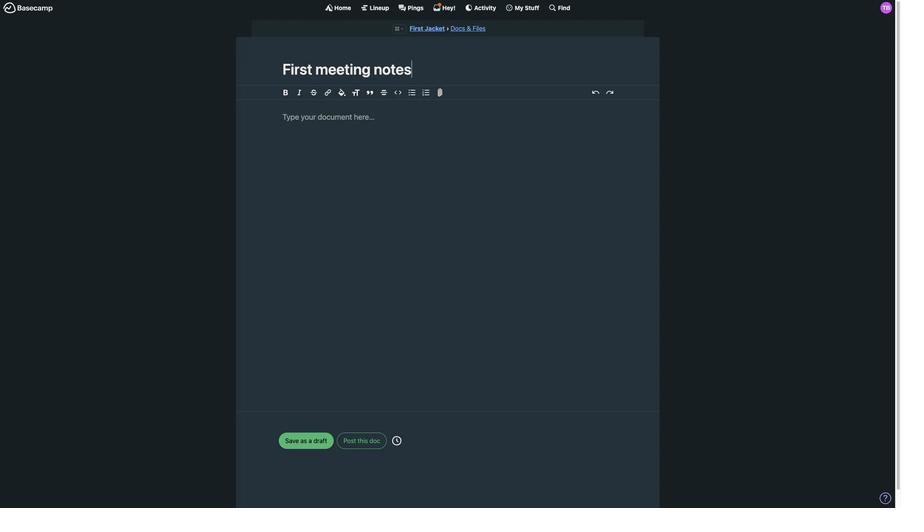 Task type: locate. For each thing, give the bounding box(es) containing it.
find button
[[549, 4, 570, 12]]

lineup
[[370, 4, 389, 11]]

my
[[515, 4, 523, 11]]

›
[[446, 25, 449, 32]]

docs
[[451, 25, 465, 32]]

activity
[[474, 4, 496, 11]]

pings button
[[398, 4, 424, 12]]

my stuff button
[[505, 4, 539, 12]]

pings
[[408, 4, 424, 11]]

stuff
[[525, 4, 539, 11]]

doc
[[370, 438, 380, 445]]

hey! button
[[433, 3, 456, 12]]

post
[[343, 438, 356, 445]]

None submit
[[279, 433, 334, 450]]

tyler black image
[[880, 2, 892, 14]]

lineup link
[[360, 4, 389, 12]]

Type your document here… text field
[[259, 100, 636, 402]]

this
[[358, 438, 368, 445]]

my stuff
[[515, 4, 539, 11]]

switch accounts image
[[3, 2, 53, 14]]

first jacket link
[[410, 25, 445, 32]]

find
[[558, 4, 570, 11]]

first
[[410, 25, 423, 32]]



Task type: vqa. For each thing, say whether or not it's contained in the screenshot.
Find at the top of the page
yes



Task type: describe. For each thing, give the bounding box(es) containing it.
docs & files link
[[451, 25, 486, 32]]

files
[[473, 25, 486, 32]]

first jacket
[[410, 25, 445, 32]]

› docs & files
[[446, 25, 486, 32]]

&
[[467, 25, 471, 32]]

post this doc
[[343, 438, 380, 445]]

post this doc button
[[337, 433, 387, 450]]

schedule this to post later image
[[392, 437, 401, 446]]

home
[[334, 4, 351, 11]]

main element
[[0, 0, 895, 15]]

jacket
[[425, 25, 445, 32]]

activity link
[[465, 4, 496, 12]]

Type a title… text field
[[283, 61, 613, 78]]

hey!
[[442, 4, 456, 11]]

home link
[[325, 4, 351, 12]]



